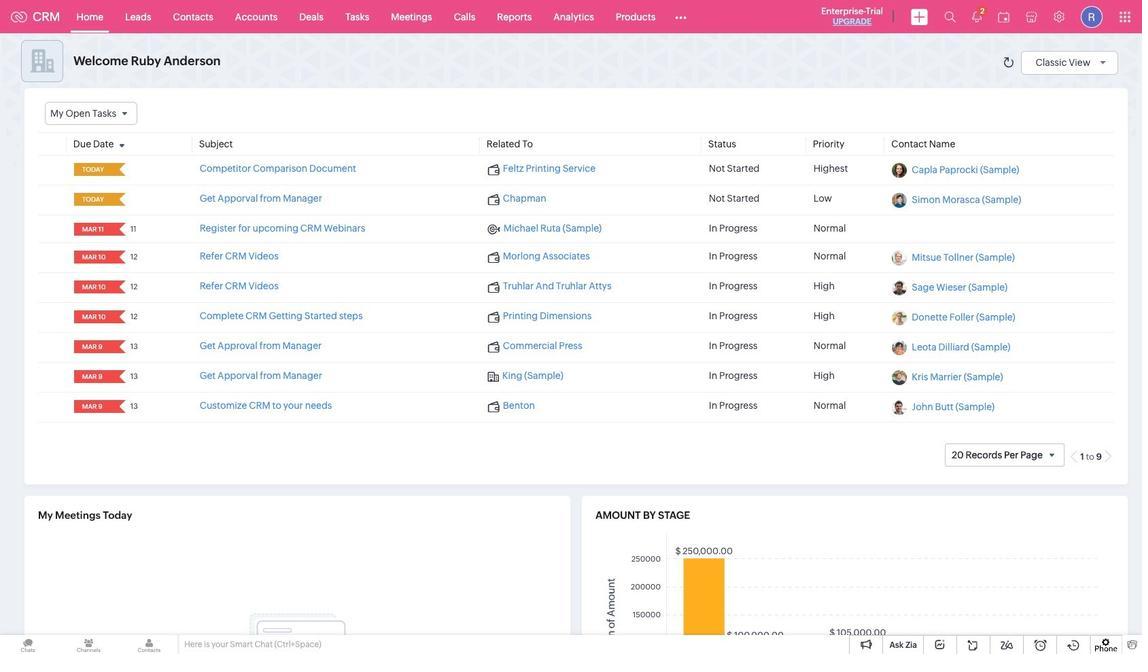 Task type: describe. For each thing, give the bounding box(es) containing it.
profile element
[[1073, 0, 1111, 33]]

contacts image
[[121, 636, 177, 655]]

Other Modules field
[[667, 6, 696, 28]]

1 late by  days image from the top
[[113, 165, 130, 174]]

chats image
[[0, 636, 56, 655]]

logo image
[[11, 11, 27, 22]]

create menu image
[[911, 9, 928, 25]]



Task type: vqa. For each thing, say whether or not it's contained in the screenshot.
Profile element
yes



Task type: locate. For each thing, give the bounding box(es) containing it.
late by  days image
[[113, 165, 130, 174], [113, 195, 130, 203]]

0 vertical spatial late by  days image
[[113, 165, 130, 174]]

profile image
[[1081, 6, 1103, 28]]

channels image
[[61, 636, 117, 655]]

calendar image
[[998, 11, 1010, 22]]

signals element
[[964, 0, 990, 33]]

search image
[[945, 11, 956, 22]]

None field
[[45, 102, 138, 125], [78, 163, 110, 176], [78, 193, 110, 206], [78, 223, 110, 236], [78, 251, 110, 264], [78, 281, 110, 294], [78, 311, 110, 324], [78, 341, 110, 354], [78, 371, 110, 384], [78, 401, 110, 414], [45, 102, 138, 125], [78, 163, 110, 176], [78, 193, 110, 206], [78, 223, 110, 236], [78, 251, 110, 264], [78, 281, 110, 294], [78, 311, 110, 324], [78, 341, 110, 354], [78, 371, 110, 384], [78, 401, 110, 414]]

1 vertical spatial late by  days image
[[113, 195, 130, 203]]

create menu element
[[903, 0, 936, 33]]

2 late by  days image from the top
[[113, 195, 130, 203]]

search element
[[936, 0, 964, 33]]



